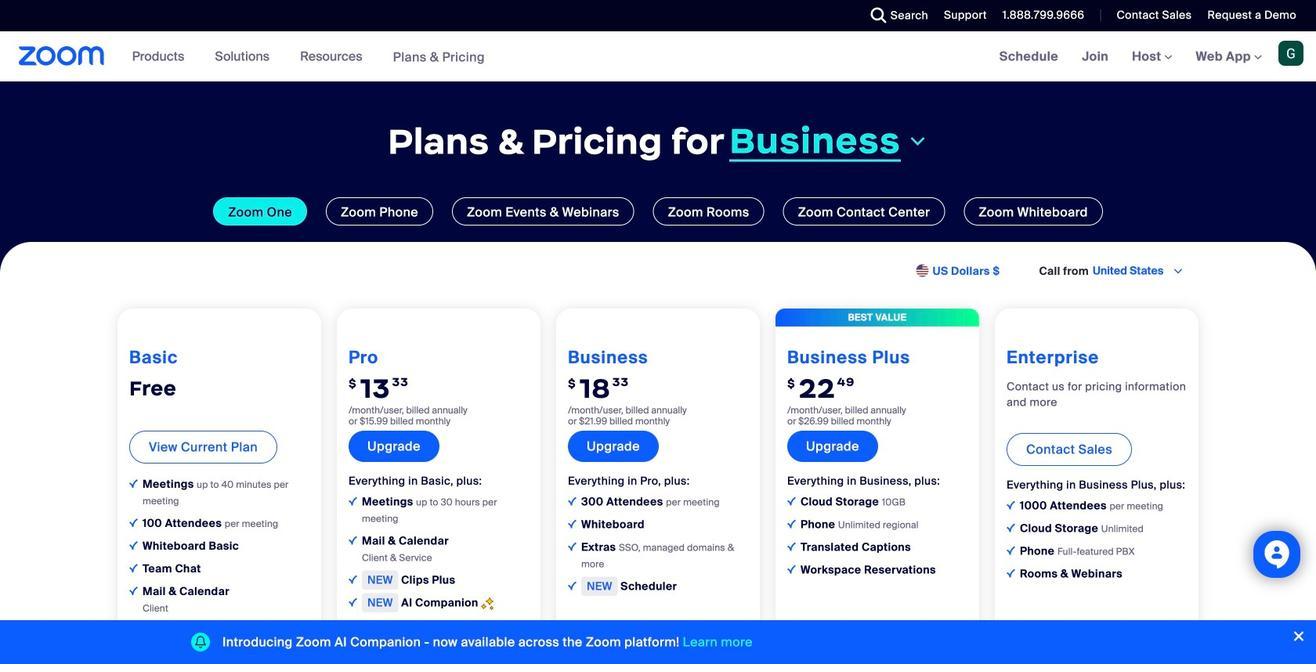 Task type: vqa. For each thing, say whether or not it's contained in the screenshot.
5th menu item from the bottom of the Admin Menu menu
no



Task type: locate. For each thing, give the bounding box(es) containing it.
zoom logo image
[[19, 46, 105, 66]]

main content
[[0, 31, 1316, 664]]

tabs of zoom services tab list
[[24, 197, 1293, 226]]

ok image
[[349, 497, 357, 506], [568, 497, 577, 506], [1007, 501, 1015, 510], [568, 520, 577, 529], [1007, 524, 1015, 532], [129, 541, 138, 550], [568, 543, 577, 551], [787, 565, 796, 574], [349, 576, 357, 584], [568, 582, 577, 590], [349, 598, 357, 607], [349, 621, 357, 630], [349, 644, 357, 652]]

product information navigation
[[120, 31, 497, 83]]

profile picture image
[[1278, 41, 1304, 66]]

ok image
[[129, 479, 138, 488], [787, 497, 796, 506], [129, 518, 138, 527], [787, 520, 796, 529], [349, 536, 357, 545], [787, 543, 796, 551], [1007, 547, 1015, 555], [129, 564, 138, 573], [1007, 569, 1015, 578], [129, 587, 138, 595]]

banner
[[0, 31, 1316, 83]]

meetings navigation
[[988, 31, 1316, 83]]

outer image
[[916, 264, 930, 278]]



Task type: describe. For each thing, give the bounding box(es) containing it.
down image
[[907, 132, 928, 151]]



